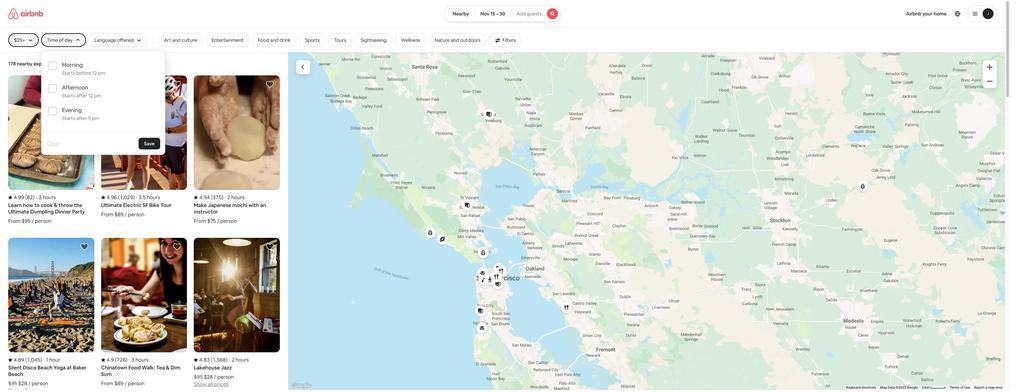 Task type: vqa. For each thing, say whether or not it's contained in the screenshot.
(726)
yes



Task type: describe. For each thing, give the bounding box(es) containing it.
sightseeing
[[361, 37, 387, 43]]

nov 15 – 30
[[480, 11, 505, 17]]

(82)
[[25, 194, 35, 201]]

day
[[65, 37, 73, 43]]

art and culture
[[164, 37, 197, 43]]

(726)
[[115, 357, 127, 363]]

map
[[988, 386, 995, 390]]

make
[[194, 202, 207, 209]]

data
[[888, 386, 895, 390]]

· 3 hours for walk:
[[129, 357, 149, 363]]

hours for how
[[43, 194, 56, 201]]

lakehouse jazz group
[[194, 238, 280, 388]]

throw
[[59, 202, 73, 209]]

culture
[[182, 37, 197, 43]]

the
[[74, 202, 82, 209]]

afternoon
[[62, 84, 88, 91]]

add to wishlist image for chinatown food walk: tea & dim sum from $89 / person
[[173, 243, 181, 251]]

profile element
[[569, 0, 997, 27]]

and for nature
[[451, 37, 459, 43]]

add to wishlist image for 3 hours
[[80, 80, 88, 89]]

map data ©2023 google
[[880, 386, 918, 390]]

–
[[496, 11, 499, 17]]

3.5
[[139, 194, 146, 201]]

sf
[[143, 202, 148, 209]]

person inside 'ultimate electric sf bike tour from $89 / person'
[[128, 211, 144, 218]]

5 inside button
[[922, 386, 924, 390]]

shortcuts
[[862, 386, 876, 390]]

japanese
[[208, 202, 231, 209]]

party
[[72, 209, 85, 215]]

5 km button
[[920, 386, 948, 390]]

after for afternoon
[[76, 93, 87, 99]]

a
[[985, 386, 987, 390]]

chinatown food walk: tea & dim sum from $89 / person
[[101, 365, 180, 387]]

hours for jazz
[[236, 357, 249, 363]]

tea
[[156, 365, 165, 371]]

1 horizontal spatial beach
[[37, 365, 52, 371]]

km
[[925, 386, 930, 390]]

morning starts before 12 pm
[[62, 61, 105, 76]]

$28 inside lakehouse jazz $35 $28 / person show all prices
[[204, 374, 213, 381]]

time
[[47, 37, 58, 43]]

person inside chinatown food walk: tea & dim sum from $89 / person
[[128, 381, 144, 387]]

4.83 out of 5 average rating,  1,568 reviews image
[[194, 357, 228, 363]]

4.94 (370)
[[199, 194, 223, 201]]

3 for (82)
[[39, 194, 41, 201]]

starts for evening
[[62, 115, 75, 121]]

©2023
[[896, 386, 906, 390]]

keyboard shortcuts button
[[846, 386, 876, 390]]

nearby
[[17, 61, 33, 67]]

mochi
[[232, 202, 247, 209]]

yoga
[[54, 365, 66, 371]]

learn how to cook & throw the ultimate dumpling dinner party group
[[8, 75, 94, 224]]

/ inside silent disco beach yoga at baker beach group
[[28, 381, 30, 387]]

wellness
[[401, 37, 420, 43]]

art
[[164, 37, 171, 43]]

terms of use link
[[950, 386, 970, 390]]

$35 inside silent disco beach yoga at baker beach group
[[8, 381, 17, 387]]

4.99 (82)
[[14, 194, 35, 201]]

30
[[500, 11, 505, 17]]

after for evening
[[76, 115, 87, 121]]

sports
[[305, 37, 320, 43]]

4.89 (1,045)
[[14, 357, 42, 363]]

dinner
[[55, 209, 71, 215]]

· for (1,568)
[[229, 357, 230, 363]]

4.96 out of 5 average rating,  1,029 reviews image
[[101, 194, 135, 201]]

starts for afternoon
[[62, 93, 75, 99]]

outdoors
[[460, 37, 480, 43]]

dim
[[171, 365, 180, 371]]

& for throw
[[54, 202, 57, 209]]

add
[[517, 11, 526, 17]]

12 for afternoon
[[88, 93, 93, 99]]

silent disco beach yoga at baker beach group
[[8, 238, 94, 390]]

food inside button
[[258, 37, 269, 43]]

learn
[[8, 202, 22, 209]]

nature and outdoors
[[435, 37, 480, 43]]

save button
[[138, 138, 160, 150]]

Sports button
[[299, 33, 326, 47]]

electric
[[123, 202, 141, 209]]

4.9
[[107, 357, 114, 363]]

google
[[907, 386, 918, 390]]

chinatown food walk: tea & dim sum group
[[101, 238, 187, 387]]

5 inside evening starts after 5 pm
[[88, 115, 91, 121]]

sum
[[101, 371, 112, 378]]

4.96
[[107, 194, 117, 201]]

$28 inside silent disco beach yoga at baker beach group
[[18, 381, 27, 387]]

starts for morning
[[62, 70, 75, 76]]

google image
[[290, 381, 312, 390]]

person inside silent disco beach yoga at baker beach group
[[32, 381, 48, 387]]

(1,568)
[[211, 357, 228, 363]]

pm for morning
[[98, 70, 105, 76]]

4.9 (726)
[[107, 357, 127, 363]]

4.96 (1,029)
[[107, 194, 135, 201]]

4.94
[[199, 194, 210, 201]]

lakehouse jazz $35 $28 / person show all prices
[[194, 365, 234, 388]]

terms of use
[[950, 386, 970, 390]]

hours for japanese
[[231, 194, 245, 201]]

zoom out image
[[987, 79, 993, 84]]

lakehouse
[[194, 365, 220, 371]]

178
[[8, 61, 16, 67]]

learn how to cook & throw the ultimate dumpling dinner party from $95 / person
[[8, 202, 85, 224]]

dumpling
[[30, 209, 54, 215]]

· 2 hours for jazz
[[229, 357, 249, 363]]

· for (726)
[[129, 357, 130, 363]]

add guests button
[[511, 5, 561, 22]]

ultimate electric sf bike tour from $89 / person
[[101, 202, 171, 218]]

nov 15 – 30 button
[[475, 5, 511, 22]]

make japanese mochi with an instructor from $75 / person
[[194, 202, 266, 224]]

hours for electric
[[147, 194, 160, 201]]

5 km
[[922, 386, 930, 390]]

drink
[[280, 37, 291, 43]]

nature
[[435, 37, 450, 43]]

· for (82)
[[36, 194, 37, 201]]



Task type: locate. For each thing, give the bounding box(es) containing it.
0 horizontal spatial 5
[[88, 115, 91, 121]]

3
[[39, 194, 41, 201], [131, 357, 134, 363]]

keyboard
[[846, 386, 861, 390]]

· inside ultimate electric sf bike tour group
[[136, 194, 137, 201]]

after down afternoon
[[76, 93, 87, 99]]

Art and culture button
[[158, 33, 203, 47]]

· inside learn how to cook & throw the ultimate dumpling dinner party group
[[36, 194, 37, 201]]

food left walk: in the bottom of the page
[[128, 365, 141, 371]]

/ inside chinatown food walk: tea & dim sum from $89 / person
[[125, 381, 127, 387]]

1 horizontal spatial ultimate
[[101, 202, 122, 209]]

of for use
[[960, 386, 964, 390]]

map
[[880, 386, 887, 390]]

silent
[[8, 365, 22, 371]]

walk:
[[142, 365, 155, 371]]

1 horizontal spatial add to wishlist image
[[173, 80, 181, 89]]

ultimate inside 'ultimate electric sf bike tour from $89 / person'
[[101, 202, 122, 209]]

0 vertical spatial 2
[[227, 194, 230, 201]]

3 inside learn how to cook & throw the ultimate dumpling dinner party group
[[39, 194, 41, 201]]

person down dumpling
[[35, 218, 51, 224]]

1 horizontal spatial of
[[960, 386, 964, 390]]

· 2 hours up jazz
[[229, 357, 249, 363]]

food left drink
[[258, 37, 269, 43]]

0 vertical spatial &
[[54, 202, 57, 209]]

· 3 hours up cook
[[36, 194, 56, 201]]

save
[[144, 141, 155, 147]]

· inside 'lakehouse jazz' group
[[229, 357, 230, 363]]

0 horizontal spatial food
[[128, 365, 141, 371]]

person down silent disco beach yoga at baker beach
[[32, 381, 48, 387]]

$89 down electric
[[114, 211, 124, 218]]

3 up to
[[39, 194, 41, 201]]

after inside evening starts after 5 pm
[[76, 115, 87, 121]]

3 and from the left
[[451, 37, 459, 43]]

· inside make japanese mochi with an instructor group
[[225, 194, 226, 201]]

0 horizontal spatial 3
[[39, 194, 41, 201]]

from left $95
[[8, 218, 20, 224]]

/ inside "make japanese mochi with an instructor from $75 / person"
[[217, 218, 219, 224]]

2 starts from the top
[[62, 93, 75, 99]]

$89 inside 'ultimate electric sf bike tour from $89 / person'
[[114, 211, 124, 218]]

· 3 hours inside learn how to cook & throw the ultimate dumpling dinner party group
[[36, 194, 56, 201]]

0 horizontal spatial of
[[59, 37, 64, 43]]

5 down "afternoon starts after 12 pm"
[[88, 115, 91, 121]]

hours up walk: in the bottom of the page
[[135, 357, 149, 363]]

0 horizontal spatial ultimate
[[8, 209, 29, 215]]

evening starts after 5 pm
[[62, 107, 99, 121]]

Wellness button
[[395, 33, 426, 47]]

· 1 hour
[[43, 357, 60, 363]]

at
[[67, 365, 72, 371]]

starts
[[62, 70, 75, 76], [62, 93, 75, 99], [62, 115, 75, 121]]

starts inside "afternoon starts after 12 pm"
[[62, 93, 75, 99]]

Sightseeing button
[[355, 33, 392, 47]]

add to wishlist image inside ultimate electric sf bike tour group
[[173, 80, 181, 89]]

· right (370)
[[225, 194, 226, 201]]

tour
[[161, 202, 171, 209]]

instructor
[[194, 209, 218, 215]]

$89 inside chinatown food walk: tea & dim sum from $89 / person
[[114, 381, 124, 387]]

person inside "make japanese mochi with an instructor from $75 / person"
[[220, 218, 237, 224]]

1 $89 from the top
[[114, 211, 124, 218]]

after down evening
[[76, 115, 87, 121]]

pm inside "morning starts before 12 pm"
[[98, 70, 105, 76]]

· up jazz
[[229, 357, 230, 363]]

tours
[[334, 37, 346, 43]]

1 vertical spatial 3
[[131, 357, 134, 363]]

178 nearby experiences
[[8, 61, 61, 67]]

pm
[[98, 70, 105, 76], [94, 93, 101, 99], [92, 115, 99, 121]]

· 3 hours up walk: in the bottom of the page
[[129, 357, 149, 363]]

add guests
[[517, 11, 542, 17]]

chinatown
[[101, 365, 127, 371]]

· 3 hours
[[36, 194, 56, 201], [129, 357, 149, 363]]

0 vertical spatial of
[[59, 37, 64, 43]]

ultimate down the 4.96
[[101, 202, 122, 209]]

4.89 out of 5 average rating,  1,045 reviews image
[[8, 357, 42, 363]]

ultimate inside learn how to cook & throw the ultimate dumpling dinner party from $95 / person
[[8, 209, 29, 215]]

0 horizontal spatial add to wishlist image
[[80, 80, 88, 89]]

pm up evening starts after 5 pm
[[94, 93, 101, 99]]

0 vertical spatial after
[[76, 93, 87, 99]]

0 vertical spatial starts
[[62, 70, 75, 76]]

of
[[59, 37, 64, 43], [960, 386, 964, 390]]

person inside lakehouse jazz $35 $28 / person show all prices
[[217, 374, 234, 381]]

hours inside chinatown food walk: tea & dim sum 'group'
[[135, 357, 149, 363]]

· inside silent disco beach yoga at baker beach group
[[43, 357, 45, 363]]

1 vertical spatial $89
[[114, 381, 124, 387]]

person down walk: in the bottom of the page
[[128, 381, 144, 387]]

add to wishlist image inside 'lakehouse jazz' group
[[266, 243, 274, 251]]

time of day
[[47, 37, 73, 43]]

0 horizontal spatial beach
[[8, 371, 23, 378]]

· 2 hours inside 'lakehouse jazz' group
[[229, 357, 249, 363]]

add to wishlist image for 2 hours
[[266, 243, 274, 251]]

0 horizontal spatial 2
[[227, 194, 230, 201]]

0 vertical spatial · 2 hours
[[225, 194, 245, 201]]

1 vertical spatial · 3 hours
[[129, 357, 149, 363]]

2 up jazz
[[232, 357, 234, 363]]

1 horizontal spatial add to wishlist image
[[173, 243, 181, 251]]

1 vertical spatial food
[[128, 365, 141, 371]]

hours inside learn how to cook & throw the ultimate dumpling dinner party group
[[43, 194, 56, 201]]

food inside chinatown food walk: tea & dim sum from $89 / person
[[128, 365, 141, 371]]

/ down electric
[[125, 211, 127, 218]]

0 horizontal spatial add to wishlist image
[[80, 243, 88, 251]]

and right the "art"
[[172, 37, 181, 43]]

2 vertical spatial pm
[[92, 115, 99, 121]]

0 vertical spatial 3
[[39, 194, 41, 201]]

$35 down silent
[[8, 381, 17, 387]]

person
[[128, 211, 144, 218], [35, 218, 51, 224], [220, 218, 237, 224], [217, 374, 234, 381], [32, 381, 48, 387], [128, 381, 144, 387]]

from inside 'ultimate electric sf bike tour from $89 / person'
[[101, 211, 113, 218]]

cook
[[41, 202, 53, 209]]

/ up 'prices'
[[214, 374, 216, 381]]

2 horizontal spatial and
[[451, 37, 459, 43]]

Entertainment button
[[206, 33, 249, 47]]

12 inside "morning starts before 12 pm"
[[92, 70, 97, 76]]

1 horizontal spatial 2
[[232, 357, 234, 363]]

1 horizontal spatial · 3 hours
[[129, 357, 149, 363]]

afternoon starts after 12 pm
[[62, 84, 101, 99]]

2 and from the left
[[270, 37, 279, 43]]

entertainment
[[212, 37, 244, 43]]

1 horizontal spatial 5
[[922, 386, 924, 390]]

· for (370)
[[225, 194, 226, 201]]

0 horizontal spatial $35
[[8, 381, 17, 387]]

after inside "afternoon starts after 12 pm"
[[76, 93, 87, 99]]

$28
[[204, 374, 213, 381], [18, 381, 27, 387]]

1 vertical spatial pm
[[94, 93, 101, 99]]

from inside learn how to cook & throw the ultimate dumpling dinner party from $95 / person
[[8, 218, 20, 224]]

· 2 hours for japanese
[[225, 194, 245, 201]]

/ down disco
[[28, 381, 30, 387]]

pm down "afternoon starts after 12 pm"
[[92, 115, 99, 121]]

hours inside ultimate electric sf bike tour group
[[147, 194, 160, 201]]

show
[[194, 381, 207, 388]]

add to wishlist image for make japanese mochi with an instructor from $75 / person
[[266, 80, 274, 89]]

add to wishlist image
[[80, 80, 88, 89], [173, 80, 181, 89], [266, 243, 274, 251]]

3 right (726)
[[131, 357, 134, 363]]

(1,045)
[[25, 357, 42, 363]]

· for (1,029)
[[136, 194, 137, 201]]

all
[[208, 381, 213, 388]]

google map
showing 24 experiences. region
[[288, 52, 1005, 390]]

1 horizontal spatial 3
[[131, 357, 134, 363]]

1 vertical spatial 12
[[88, 93, 93, 99]]

report a map error link
[[974, 386, 1003, 390]]

ultimate
[[101, 202, 122, 209], [8, 209, 29, 215]]

1 horizontal spatial food
[[258, 37, 269, 43]]

· for (1,045)
[[43, 357, 45, 363]]

/ right $75
[[217, 218, 219, 224]]

/ inside lakehouse jazz $35 $28 / person show all prices
[[214, 374, 216, 381]]

3 starts from the top
[[62, 115, 75, 121]]

nov
[[480, 11, 489, 17]]

hours inside make japanese mochi with an instructor group
[[231, 194, 245, 201]]

& for dim
[[166, 365, 169, 371]]

3 inside chinatown food walk: tea & dim sum 'group'
[[131, 357, 134, 363]]

keyboard shortcuts
[[846, 386, 876, 390]]

& inside learn how to cook & throw the ultimate dumpling dinner party from $95 / person
[[54, 202, 57, 209]]

· 2 hours inside make japanese mochi with an instructor group
[[225, 194, 245, 201]]

· left '1'
[[43, 357, 45, 363]]

Nature and outdoors button
[[429, 33, 486, 47]]

ultimate electric sf bike tour group
[[101, 75, 187, 218]]

0 horizontal spatial · 3 hours
[[36, 194, 56, 201]]

nearby
[[453, 11, 469, 17]]

from down 'instructor'
[[194, 218, 206, 224]]

hours for food
[[135, 357, 149, 363]]

12 inside "afternoon starts after 12 pm"
[[88, 93, 93, 99]]

2 vertical spatial starts
[[62, 115, 75, 121]]

starts inside "morning starts before 12 pm"
[[62, 70, 75, 76]]

12 for morning
[[92, 70, 97, 76]]

4.83 (1,568)
[[199, 357, 228, 363]]

add to wishlist image
[[266, 80, 274, 89], [80, 243, 88, 251], [173, 243, 181, 251]]

4.89
[[14, 357, 24, 363]]

2 for japanese
[[227, 194, 230, 201]]

clear button
[[43, 137, 63, 151]]

1 vertical spatial after
[[76, 115, 87, 121]]

1 vertical spatial 5
[[922, 386, 924, 390]]

1 horizontal spatial $28
[[204, 374, 213, 381]]

make japanese mochi with an instructor group
[[194, 75, 280, 224]]

zoom in image
[[987, 64, 993, 70]]

4.9 out of 5 average rating,  726 reviews image
[[101, 357, 127, 363]]

an
[[260, 202, 266, 209]]

pm right before
[[98, 70, 105, 76]]

$35 inside lakehouse jazz $35 $28 / person show all prices
[[194, 374, 203, 381]]

12 right before
[[92, 70, 97, 76]]

of for day
[[59, 37, 64, 43]]

&
[[54, 202, 57, 209], [166, 365, 169, 371]]

report
[[974, 386, 985, 390]]

0 vertical spatial · 3 hours
[[36, 194, 56, 201]]

2 after from the top
[[76, 115, 87, 121]]

2
[[227, 194, 230, 201], [232, 357, 234, 363]]

1 vertical spatial starts
[[62, 93, 75, 99]]

food
[[258, 37, 269, 43], [128, 365, 141, 371]]

3 for (726)
[[131, 357, 134, 363]]

1 horizontal spatial $35
[[194, 374, 203, 381]]

from down the 4.96
[[101, 211, 113, 218]]

disco
[[23, 365, 36, 371]]

and for food
[[270, 37, 279, 43]]

after
[[76, 93, 87, 99], [76, 115, 87, 121]]

none search field containing nearby
[[444, 5, 561, 22]]

pm inside evening starts after 5 pm
[[92, 115, 99, 121]]

and for art
[[172, 37, 181, 43]]

Tours button
[[328, 33, 352, 47]]

guests
[[527, 11, 542, 17]]

$28 down disco
[[18, 381, 27, 387]]

/ inside 'ultimate electric sf bike tour from $89 / person'
[[125, 211, 127, 218]]

1 horizontal spatial and
[[270, 37, 279, 43]]

starts inside evening starts after 5 pm
[[62, 115, 75, 121]]

(370)
[[211, 194, 223, 201]]

report a map error
[[974, 386, 1003, 390]]

ultimate up $95
[[8, 209, 29, 215]]

from
[[101, 211, 113, 218], [8, 218, 20, 224], [194, 218, 206, 224], [101, 381, 113, 387]]

0 vertical spatial 12
[[92, 70, 97, 76]]

of left use
[[960, 386, 964, 390]]

prices
[[214, 381, 229, 388]]

12 down afternoon
[[88, 93, 93, 99]]

add to wishlist image inside learn how to cook & throw the ultimate dumpling dinner party group
[[80, 80, 88, 89]]

0 vertical spatial 5
[[88, 115, 91, 121]]

2 right (370)
[[227, 194, 230, 201]]

1 and from the left
[[172, 37, 181, 43]]

1 starts from the top
[[62, 70, 75, 76]]

2 horizontal spatial add to wishlist image
[[266, 80, 274, 89]]

1 vertical spatial of
[[960, 386, 964, 390]]

0 horizontal spatial and
[[172, 37, 181, 43]]

1 vertical spatial · 2 hours
[[229, 357, 249, 363]]

and right nature
[[451, 37, 459, 43]]

beach down '1'
[[37, 365, 52, 371]]

2 for jazz
[[232, 357, 234, 363]]

hours up bike
[[147, 194, 160, 201]]

15
[[490, 11, 495, 17]]

from inside chinatown food walk: tea & dim sum from $89 / person
[[101, 381, 113, 387]]

pm inside "afternoon starts after 12 pm"
[[94, 93, 101, 99]]

1 horizontal spatial &
[[166, 365, 169, 371]]

hours right (1,568) at bottom left
[[236, 357, 249, 363]]

0 horizontal spatial $28
[[18, 381, 27, 387]]

person up 'prices'
[[217, 374, 234, 381]]

beach down 4.89
[[8, 371, 23, 378]]

· 3 hours for to
[[36, 194, 56, 201]]

4.99 out of 5 average rating,  82 reviews image
[[8, 194, 35, 201]]

experiences
[[34, 61, 61, 67]]

0 vertical spatial pm
[[98, 70, 105, 76]]

show all prices button
[[194, 381, 229, 388]]

hours up cook
[[43, 194, 56, 201]]

· left 3.5 in the left of the page
[[136, 194, 137, 201]]

$89 down chinatown
[[114, 381, 124, 387]]

$75
[[207, 218, 216, 224]]

· inside chinatown food walk: tea & dim sum 'group'
[[129, 357, 130, 363]]

2 horizontal spatial add to wishlist image
[[266, 243, 274, 251]]

0 vertical spatial $89
[[114, 211, 124, 218]]

5
[[88, 115, 91, 121], [922, 386, 924, 390]]

use
[[964, 386, 970, 390]]

pm for evening
[[92, 115, 99, 121]]

· right (82) at left
[[36, 194, 37, 201]]

& inside chinatown food walk: tea & dim sum from $89 / person
[[166, 365, 169, 371]]

· 3 hours inside chinatown food walk: tea & dim sum 'group'
[[129, 357, 149, 363]]

1 vertical spatial &
[[166, 365, 169, 371]]

of inside dropdown button
[[59, 37, 64, 43]]

pm for afternoon
[[94, 93, 101, 99]]

0 horizontal spatial &
[[54, 202, 57, 209]]

2 inside make japanese mochi with an instructor group
[[227, 194, 230, 201]]

0 vertical spatial food
[[258, 37, 269, 43]]

$35 up show
[[194, 374, 203, 381]]

person inside learn how to cook & throw the ultimate dumpling dinner party from $95 / person
[[35, 218, 51, 224]]

with
[[248, 202, 259, 209]]

Food and drink button
[[252, 33, 297, 47]]

2 inside 'lakehouse jazz' group
[[232, 357, 234, 363]]

· right (726)
[[129, 357, 130, 363]]

starts down evening
[[62, 115, 75, 121]]

from inside "make japanese mochi with an instructor from $75 / person"
[[194, 218, 206, 224]]

$28 up all
[[204, 374, 213, 381]]

of left "day"
[[59, 37, 64, 43]]

clear
[[46, 140, 60, 147]]

person right $75
[[220, 218, 237, 224]]

& right cook
[[54, 202, 57, 209]]

and left drink
[[270, 37, 279, 43]]

morning
[[62, 61, 83, 69]]

4.94 out of 5 average rating,  370 reviews image
[[194, 194, 223, 201]]

5 left km on the right bottom of page
[[922, 386, 924, 390]]

/ inside learn how to cook & throw the ultimate dumpling dinner party from $95 / person
[[32, 218, 34, 224]]

evening
[[62, 107, 82, 114]]

starts down afternoon
[[62, 93, 75, 99]]

add to wishlist image for 3.5 hours
[[173, 80, 181, 89]]

(1,029)
[[118, 194, 135, 201]]

from down 'sum'
[[101, 381, 113, 387]]

starts down morning
[[62, 70, 75, 76]]

person down electric
[[128, 211, 144, 218]]

1 vertical spatial 2
[[232, 357, 234, 363]]

1
[[46, 357, 48, 363]]

2 $89 from the top
[[114, 381, 124, 387]]

None search field
[[444, 5, 561, 22]]

/ down chinatown
[[125, 381, 127, 387]]

hours
[[43, 194, 56, 201], [147, 194, 160, 201], [231, 194, 245, 201], [135, 357, 149, 363], [236, 357, 249, 363]]

and inside button
[[172, 37, 181, 43]]

terms
[[950, 386, 960, 390]]

hours up 'mochi'
[[231, 194, 245, 201]]

/ right $95
[[32, 218, 34, 224]]

hours inside 'lakehouse jazz' group
[[236, 357, 249, 363]]

& right the 'tea'
[[166, 365, 169, 371]]

· 2 hours up 'mochi'
[[225, 194, 245, 201]]

hour
[[49, 357, 60, 363]]

1 after from the top
[[76, 93, 87, 99]]



